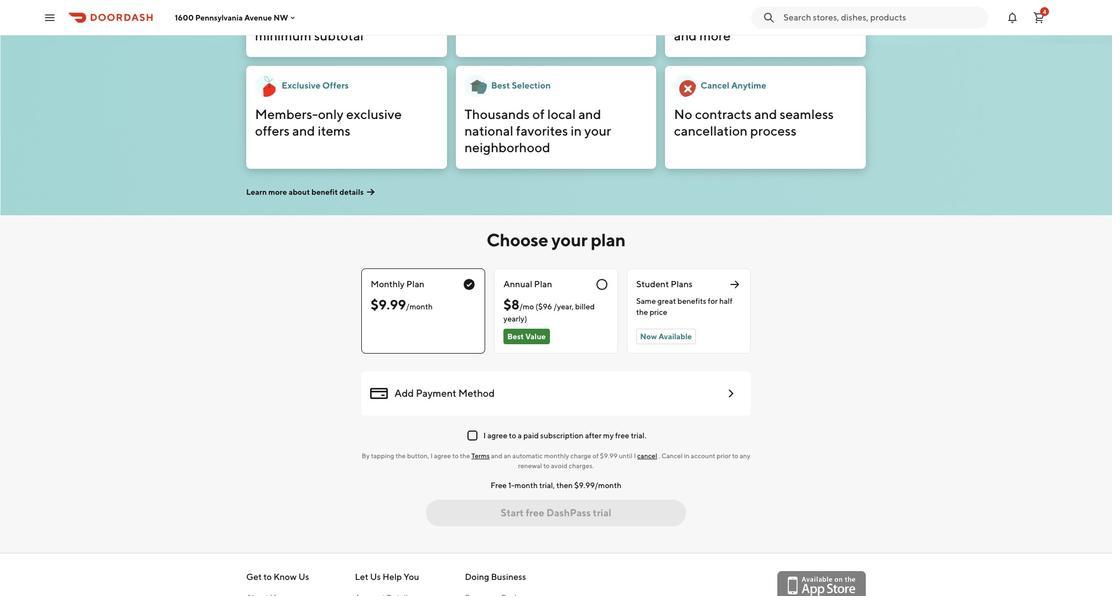Task type: describe. For each thing, give the bounding box(es) containing it.
by tapping the button, i agree to the terms and an automatic monthly charge of $9.99 until i cancel
[[362, 452, 657, 460]]

items
[[318, 123, 351, 138]]

trial.
[[631, 431, 647, 440]]

fees
[[255, 11, 280, 27]]

for inside same great benefits for half the price
[[708, 297, 718, 306]]

0 horizontal spatial more
[[268, 188, 287, 196]]

local
[[547, 106, 576, 122]]

terms
[[472, 452, 490, 460]]

1 horizontal spatial i
[[484, 431, 486, 440]]

service
[[387, 0, 430, 10]]

on
[[283, 11, 298, 27]]

with
[[706, 0, 732, 10]]

monthly
[[544, 452, 569, 460]]

1 horizontal spatial cancel
[[701, 80, 730, 91]]

anytime
[[731, 80, 767, 91]]

free
[[491, 481, 507, 490]]

no
[[674, 106, 693, 122]]

after
[[585, 431, 602, 440]]

cancel link
[[637, 452, 657, 460]]

get to know us
[[246, 572, 309, 582]]

payment
[[416, 387, 457, 399]]

/mo ($96 /year, billed yearly)
[[504, 302, 595, 323]]

contracts
[[695, 106, 752, 122]]

plan for $8
[[534, 279, 552, 289]]

let
[[355, 572, 368, 582]]

your for demand
[[744, 11, 771, 27]]

$8
[[504, 297, 520, 312]]

1 horizontal spatial $9.99
[[600, 452, 618, 460]]

exclusive offers
[[282, 80, 349, 91]]

price
[[650, 308, 668, 317]]

choose your plan
[[487, 229, 626, 250]]

delivery inside save with on-demand grocery delivery for your essentials and more
[[674, 11, 722, 27]]

1 horizontal spatial agree
[[488, 431, 508, 440]]

yearly)
[[504, 314, 527, 323]]

your for and
[[585, 123, 611, 138]]

charges.
[[569, 462, 594, 470]]

automatic
[[513, 452, 543, 460]]

save
[[674, 0, 703, 10]]

orders
[[301, 11, 339, 27]]

by
[[362, 452, 370, 460]]

i agree to a paid subscription after my free trial.
[[484, 431, 647, 440]]

1 vertical spatial of
[[593, 452, 599, 460]]

great
[[658, 297, 676, 306]]

subscription
[[540, 431, 584, 440]]

same
[[636, 297, 656, 306]]

notification bell image
[[1006, 11, 1019, 24]]

account
[[691, 452, 716, 460]]

thousands of local and national favorites in your neighborhood
[[465, 106, 611, 155]]

1 vertical spatial agree
[[434, 452, 451, 460]]

you
[[404, 572, 419, 582]]

the inside the $0 delivery fee, lower service fees on orders over the minimum subtotal
[[371, 11, 392, 27]]

minimum
[[255, 28, 312, 43]]

monthly
[[371, 279, 405, 289]]

benefits
[[678, 297, 707, 306]]

favorites
[[516, 123, 568, 138]]

terms link
[[472, 452, 490, 460]]

2 vertical spatial your
[[552, 229, 588, 250]]

national
[[465, 123, 514, 138]]

to right get
[[264, 572, 272, 582]]

add
[[395, 387, 414, 399]]

($96
[[536, 302, 552, 311]]

process
[[751, 123, 797, 138]]

4 button
[[1028, 6, 1050, 29]]

now available
[[640, 332, 692, 341]]

only
[[318, 106, 344, 122]]

prior
[[717, 452, 731, 460]]

1 us from the left
[[299, 572, 309, 582]]

subtotal
[[314, 28, 364, 43]]

Store search: begin typing to search for stores available on DoorDash text field
[[784, 11, 982, 24]]

grocery
[[808, 0, 854, 10]]

get
[[246, 572, 262, 582]]

learn
[[246, 188, 267, 196]]

the left terms "link"
[[460, 452, 470, 460]]

benefit
[[312, 188, 338, 196]]

save with on-demand grocery delivery for your essentials and more
[[674, 0, 854, 43]]

and inside thousands of local and national favorites in your neighborhood
[[579, 106, 601, 122]]

1600 pennsylvania avenue nw
[[175, 13, 288, 22]]

choose
[[487, 229, 548, 250]]

details
[[340, 188, 364, 196]]

button,
[[407, 452, 429, 460]]

paid
[[524, 431, 539, 440]]

doing
[[465, 572, 489, 582]]

best for best selection
[[491, 80, 510, 91]]

exclusive
[[346, 106, 402, 122]]

plan
[[591, 229, 626, 250]]

0 horizontal spatial $9.99
[[371, 297, 406, 312]]

of inside thousands of local and national favorites in your neighborhood
[[533, 106, 545, 122]]

offers
[[322, 80, 349, 91]]

charge
[[571, 452, 591, 460]]

plan for $9.99
[[406, 279, 425, 289]]

a
[[518, 431, 522, 440]]

selection
[[512, 80, 551, 91]]



Task type: locate. For each thing, give the bounding box(es) containing it.
help
[[383, 572, 402, 582]]

the inside same great benefits for half the price
[[636, 308, 648, 317]]

billed
[[575, 302, 595, 311]]

cancel up contracts
[[701, 80, 730, 91]]

plan
[[406, 279, 425, 289], [534, 279, 552, 289]]

any
[[740, 452, 751, 460]]

$9.99 left until
[[600, 452, 618, 460]]

2 us from the left
[[370, 572, 381, 582]]

0 vertical spatial cancel
[[701, 80, 730, 91]]

cancel inside . cancel in account prior to any renewal to avoid charges.
[[662, 452, 683, 460]]

annual
[[504, 279, 533, 289]]

$0 delivery fee, lower service fees on orders over the minimum subtotal
[[255, 0, 430, 43]]

and left 'an'
[[491, 452, 503, 460]]

then
[[557, 481, 573, 490]]

nw
[[274, 13, 288, 22]]

annual plan
[[504, 279, 552, 289]]

neighborhood
[[465, 139, 551, 155]]

and
[[674, 28, 697, 43], [579, 106, 601, 122], [755, 106, 777, 122], [292, 123, 315, 138], [491, 452, 503, 460]]

avenue
[[244, 13, 272, 22]]

in
[[571, 123, 582, 138], [684, 452, 690, 460]]

0 vertical spatial of
[[533, 106, 545, 122]]

i up terms "link"
[[484, 431, 486, 440]]

plan up "/month"
[[406, 279, 425, 289]]

cancel right .
[[662, 452, 683, 460]]

1 horizontal spatial us
[[370, 572, 381, 582]]

doing business
[[465, 572, 526, 582]]

for inside save with on-demand grocery delivery for your essentials and more
[[725, 11, 742, 27]]

1 vertical spatial cancel
[[662, 452, 683, 460]]

best for best value
[[508, 332, 524, 341]]

us right the know on the left bottom of the page
[[299, 572, 309, 582]]

more inside save with on-demand grocery delivery for your essentials and more
[[700, 28, 731, 43]]

value
[[526, 332, 546, 341]]

i right button,
[[431, 452, 433, 460]]

let us help you
[[355, 572, 419, 582]]

for down on-
[[725, 11, 742, 27]]

1 horizontal spatial in
[[684, 452, 690, 460]]

method
[[459, 387, 495, 399]]

1 plan from the left
[[406, 279, 425, 289]]

0 vertical spatial more
[[700, 28, 731, 43]]

us right let
[[370, 572, 381, 582]]

0 vertical spatial $9.99
[[371, 297, 406, 312]]

your
[[744, 11, 771, 27], [585, 123, 611, 138], [552, 229, 588, 250]]

and inside save with on-demand grocery delivery for your essentials and more
[[674, 28, 697, 43]]

and down save
[[674, 28, 697, 43]]

pennsylvania
[[195, 13, 243, 22]]

to left terms "link"
[[452, 452, 459, 460]]

members-
[[255, 106, 318, 122]]

best up thousands
[[491, 80, 510, 91]]

best selection
[[491, 80, 551, 91]]

until
[[619, 452, 633, 460]]

0 horizontal spatial delivery
[[275, 0, 323, 10]]

renewal
[[518, 462, 542, 470]]

1 horizontal spatial of
[[593, 452, 599, 460]]

/mo
[[520, 302, 534, 311]]

1600
[[175, 13, 194, 22]]

to left any
[[732, 452, 739, 460]]

0 vertical spatial best
[[491, 80, 510, 91]]

now
[[640, 332, 657, 341]]

lower
[[351, 0, 384, 10]]

and up process
[[755, 106, 777, 122]]

learn more about benefit details
[[246, 188, 364, 196]]

$9.99 down monthly
[[371, 297, 406, 312]]

0 horizontal spatial plan
[[406, 279, 425, 289]]

to left a
[[509, 431, 516, 440]]

the down same
[[636, 308, 648, 317]]

delivery inside the $0 delivery fee, lower service fees on orders over the minimum subtotal
[[275, 0, 323, 10]]

on-
[[735, 0, 756, 10]]

the left button,
[[396, 452, 406, 460]]

the down lower
[[371, 11, 392, 27]]

1 vertical spatial best
[[508, 332, 524, 341]]

$9.99 /month
[[371, 297, 433, 312]]

0 horizontal spatial i
[[431, 452, 433, 460]]

agree left a
[[488, 431, 508, 440]]

trial,
[[539, 481, 555, 490]]

1 vertical spatial for
[[708, 297, 718, 306]]

add payment method
[[395, 387, 495, 399]]

$0
[[255, 0, 272, 10]]

1 vertical spatial delivery
[[674, 11, 722, 27]]

half
[[719, 297, 733, 306]]

seamless
[[780, 106, 834, 122]]

members-only exclusive offers and items
[[255, 106, 402, 138]]

delivery down save
[[674, 11, 722, 27]]

free 1-month trial, then $9.99/month
[[491, 481, 622, 490]]

more right learn on the top of page
[[268, 188, 287, 196]]

2 horizontal spatial i
[[634, 452, 636, 460]]

best value
[[508, 332, 546, 341]]

my
[[603, 431, 614, 440]]

agree right button,
[[434, 452, 451, 460]]

us
[[299, 572, 309, 582], [370, 572, 381, 582]]

0 horizontal spatial cancel
[[662, 452, 683, 460]]

in inside . cancel in account prior to any renewal to avoid charges.
[[684, 452, 690, 460]]

for left half
[[708, 297, 718, 306]]

month
[[515, 481, 538, 490]]

cancellation
[[674, 123, 748, 138]]

1 horizontal spatial delivery
[[674, 11, 722, 27]]

1 horizontal spatial for
[[725, 11, 742, 27]]

your inside save with on-demand grocery delivery for your essentials and more
[[744, 11, 771, 27]]

0 horizontal spatial agree
[[434, 452, 451, 460]]

to left avoid
[[544, 462, 550, 470]]

0 vertical spatial delivery
[[275, 0, 323, 10]]

of up favorites
[[533, 106, 545, 122]]

in left account
[[684, 452, 690, 460]]

/year,
[[554, 302, 574, 311]]

open menu image
[[43, 11, 56, 24]]

of
[[533, 106, 545, 122], [593, 452, 599, 460]]

1 horizontal spatial plan
[[534, 279, 552, 289]]

to
[[509, 431, 516, 440], [452, 452, 459, 460], [732, 452, 739, 460], [544, 462, 550, 470], [264, 572, 272, 582]]

1 vertical spatial more
[[268, 188, 287, 196]]

1 vertical spatial in
[[684, 452, 690, 460]]

monthly plan
[[371, 279, 425, 289]]

0 horizontal spatial us
[[299, 572, 309, 582]]

in down local
[[571, 123, 582, 138]]

more
[[700, 28, 731, 43], [268, 188, 287, 196]]

0 vertical spatial agree
[[488, 431, 508, 440]]

same great benefits for half the price
[[636, 297, 733, 317]]

0 horizontal spatial for
[[708, 297, 718, 306]]

over
[[342, 11, 369, 27]]

about
[[289, 188, 310, 196]]

9 items, open order cart image
[[1033, 11, 1046, 24]]

thousands
[[465, 106, 530, 122]]

0 vertical spatial for
[[725, 11, 742, 27]]

an
[[504, 452, 511, 460]]

delivery
[[275, 0, 323, 10], [674, 11, 722, 27]]

1600 pennsylvania avenue nw button
[[175, 13, 297, 22]]

more down with
[[700, 28, 731, 43]]

0 horizontal spatial of
[[533, 106, 545, 122]]

0 vertical spatial in
[[571, 123, 582, 138]]

and right local
[[579, 106, 601, 122]]

1-
[[508, 481, 515, 490]]

in inside thousands of local and national favorites in your neighborhood
[[571, 123, 582, 138]]

. cancel in account prior to any renewal to avoid charges.
[[518, 452, 751, 470]]

plans
[[671, 279, 693, 289]]

best down yearly)
[[508, 332, 524, 341]]

available
[[659, 332, 692, 341]]

1 vertical spatial your
[[585, 123, 611, 138]]

no contracts and seamless cancellation process
[[674, 106, 834, 138]]

fee,
[[326, 0, 348, 10]]

tapping
[[371, 452, 394, 460]]

0 horizontal spatial in
[[571, 123, 582, 138]]

/month
[[406, 302, 433, 311]]

business
[[491, 572, 526, 582]]

free
[[615, 431, 630, 440]]

i right until
[[634, 452, 636, 460]]

demand
[[756, 0, 806, 10]]

$9.99
[[371, 297, 406, 312], [600, 452, 618, 460]]

and inside the members-only exclusive offers and items
[[292, 123, 315, 138]]

1 vertical spatial $9.99
[[600, 452, 618, 460]]

offers
[[255, 123, 290, 138]]

plan up ($96
[[534, 279, 552, 289]]

best
[[491, 80, 510, 91], [508, 332, 524, 341]]

student
[[636, 279, 669, 289]]

your inside thousands of local and national favorites in your neighborhood
[[585, 123, 611, 138]]

delivery up on
[[275, 0, 323, 10]]

of right 'charge'
[[593, 452, 599, 460]]

1 horizontal spatial more
[[700, 28, 731, 43]]

and inside no contracts and seamless cancellation process
[[755, 106, 777, 122]]

exclusive
[[282, 80, 321, 91]]

and down members-
[[292, 123, 315, 138]]

2 plan from the left
[[534, 279, 552, 289]]

0 vertical spatial your
[[744, 11, 771, 27]]

cancel
[[701, 80, 730, 91], [662, 452, 683, 460]]



Task type: vqa. For each thing, say whether or not it's contained in the screenshot.
Deeply to the left
no



